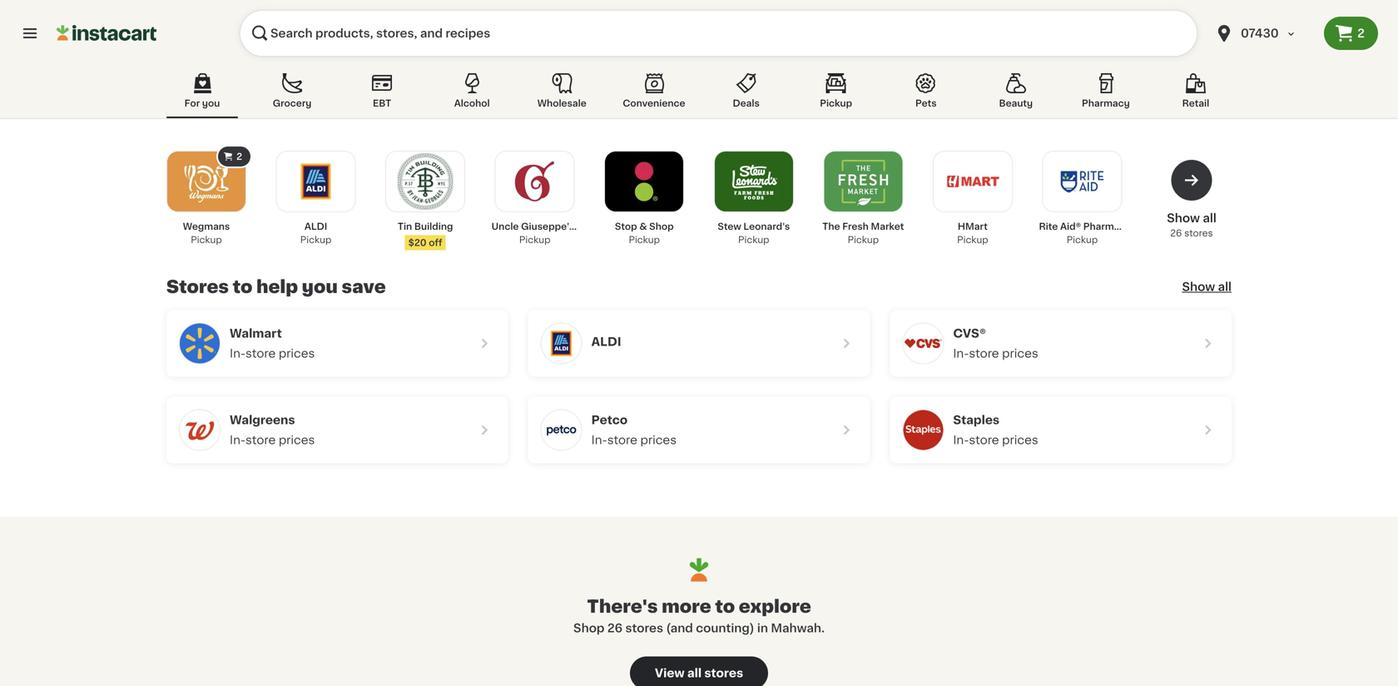 Task type: locate. For each thing, give the bounding box(es) containing it.
store inside walmart in-store prices
[[246, 348, 276, 359]]

walmart image
[[180, 324, 220, 363]]

2 inside button
[[1358, 27, 1366, 39]]

to left help
[[233, 278, 253, 296]]

1 vertical spatial 26
[[608, 622, 623, 634]]

in- down walmart on the left top of the page
[[230, 348, 246, 359]]

in- for petco in-store prices
[[592, 434, 608, 446]]

mahwah.
[[771, 622, 825, 634]]

pickup down leonard's
[[739, 235, 770, 244]]

shop inside there's more to explore shop 26 stores (and counting) in mahwah.
[[574, 622, 605, 634]]

0 vertical spatial 26
[[1171, 229, 1183, 238]]

all inside button
[[688, 667, 702, 679]]

in- down walgreens at the left of the page
[[230, 434, 246, 446]]

1 vertical spatial all
[[1219, 281, 1232, 293]]

pharmacy right aid®
[[1084, 222, 1132, 231]]

pickup down aid®
[[1067, 235, 1098, 244]]

you
[[202, 99, 220, 108], [302, 278, 338, 296]]

stores up show all
[[1185, 229, 1214, 238]]

pharmacy inside rite aid® pharmacy pickup
[[1084, 222, 1132, 231]]

hmart
[[958, 222, 988, 231]]

there's
[[587, 598, 658, 615]]

store down walgreens at the left of the page
[[246, 434, 276, 446]]

1 vertical spatial aldi
[[592, 336, 622, 348]]

to
[[233, 278, 253, 296], [716, 598, 735, 615]]

there's more to explore shop 26 stores (and counting) in mahwah.
[[574, 598, 825, 634]]

prices inside cvs® in-store prices
[[1003, 348, 1039, 359]]

pickup down fresh
[[848, 235, 879, 244]]

prices inside petco in-store prices
[[641, 434, 677, 446]]

pickup inside rite aid® pharmacy pickup
[[1067, 235, 1098, 244]]

pickup up the fresh market image
[[820, 99, 853, 108]]

in- inside petco in-store prices
[[592, 434, 608, 446]]

2 horizontal spatial stores
[[1185, 229, 1214, 238]]

26
[[1171, 229, 1183, 238], [608, 622, 623, 634]]

store
[[246, 348, 276, 359], [970, 348, 1000, 359], [246, 434, 276, 446], [608, 434, 638, 446], [970, 434, 1000, 446]]

shop categories tab list
[[167, 70, 1232, 118]]

store down staples
[[970, 434, 1000, 446]]

store for staples
[[970, 434, 1000, 446]]

pickup button
[[801, 70, 872, 118]]

stew leonard's pickup
[[718, 222, 790, 244]]

0 horizontal spatial 2
[[237, 152, 242, 161]]

1 vertical spatial shop
[[574, 622, 605, 634]]

aid®
[[1061, 222, 1082, 231]]

0 horizontal spatial to
[[233, 278, 253, 296]]

pickup down wegmans
[[191, 235, 222, 244]]

0 vertical spatial 2
[[1358, 27, 1366, 39]]

shop down there's
[[574, 622, 605, 634]]

prices inside 'staples in-store prices'
[[1003, 434, 1039, 446]]

show up show all
[[1168, 212, 1201, 224]]

rite aid® pharmacy pickup
[[1040, 222, 1132, 244]]

1 horizontal spatial all
[[1204, 212, 1217, 224]]

in- inside 'staples in-store prices'
[[954, 434, 970, 446]]

pharmacy up rite aid® pharmacy image at right
[[1083, 99, 1131, 108]]

1 vertical spatial 2
[[237, 152, 242, 161]]

0 horizontal spatial 26
[[608, 622, 623, 634]]

None search field
[[240, 10, 1198, 57]]

more
[[662, 598, 712, 615]]

in- inside cvs® in-store prices
[[954, 348, 970, 359]]

2 vertical spatial all
[[688, 667, 702, 679]]

in- down staples
[[954, 434, 970, 446]]

26 inside there's more to explore shop 26 stores (and counting) in mahwah.
[[608, 622, 623, 634]]

store down petco
[[608, 434, 638, 446]]

instacart image
[[57, 23, 157, 43]]

stop
[[615, 222, 638, 231]]

stew
[[718, 222, 742, 231]]

pharmacy
[[1083, 99, 1131, 108], [1084, 222, 1132, 231]]

stores down there's
[[626, 622, 664, 634]]

pickup down hmart
[[958, 235, 989, 244]]

stores down the counting)
[[705, 667, 744, 679]]

2 vertical spatial stores
[[705, 667, 744, 679]]

0 vertical spatial show
[[1168, 212, 1201, 224]]

1 horizontal spatial aldi
[[592, 336, 622, 348]]

1 vertical spatial to
[[716, 598, 735, 615]]

the fresh market image
[[835, 153, 892, 210]]

0 vertical spatial all
[[1204, 212, 1217, 224]]

show inside popup button
[[1183, 281, 1216, 293]]

0 horizontal spatial aldi
[[305, 222, 327, 231]]

stores to help you save
[[167, 278, 386, 296]]

for you
[[185, 99, 220, 108]]

prices for petco in-store prices
[[641, 434, 677, 446]]

stop & shop image
[[616, 153, 673, 210]]

store inside the walgreens in-store prices
[[246, 434, 276, 446]]

cvs®
[[954, 328, 987, 339]]

all
[[1204, 212, 1217, 224], [1219, 281, 1232, 293], [688, 667, 702, 679]]

petco in-store prices
[[592, 414, 677, 446]]

all for show all
[[1219, 281, 1232, 293]]

off
[[429, 238, 443, 247]]

1 horizontal spatial you
[[302, 278, 338, 296]]

you right help
[[302, 278, 338, 296]]

aldi for aldi
[[592, 336, 622, 348]]

0 horizontal spatial you
[[202, 99, 220, 108]]

all inside show all 26 stores
[[1204, 212, 1217, 224]]

save
[[342, 278, 386, 296]]

1 horizontal spatial 2
[[1358, 27, 1366, 39]]

store inside cvs® in-store prices
[[970, 348, 1000, 359]]

walmart in-store prices
[[230, 328, 315, 359]]

show all
[[1183, 281, 1232, 293]]

0 vertical spatial aldi
[[305, 222, 327, 231]]

store inside 'staples in-store prices'
[[970, 434, 1000, 446]]

wholesale
[[538, 99, 587, 108]]

prices for staples in-store prices
[[1003, 434, 1039, 446]]

prices
[[279, 348, 315, 359], [1003, 348, 1039, 359], [279, 434, 315, 446], [641, 434, 677, 446], [1003, 434, 1039, 446]]

0 vertical spatial stores
[[1185, 229, 1214, 238]]

cvs® image
[[904, 324, 944, 363]]

store inside petco in-store prices
[[608, 434, 638, 446]]

the
[[823, 222, 841, 231]]

pickup down giuseppe's
[[520, 235, 551, 244]]

aldi
[[305, 222, 327, 231], [592, 336, 622, 348]]

aldi image
[[288, 153, 344, 210]]

in- down petco
[[592, 434, 608, 446]]

rite
[[1040, 222, 1059, 231]]

help
[[257, 278, 298, 296]]

all inside popup button
[[1219, 281, 1232, 293]]

show inside show all 26 stores
[[1168, 212, 1201, 224]]

in- inside the walgreens in-store prices
[[230, 434, 246, 446]]

1 horizontal spatial stores
[[705, 667, 744, 679]]

convenience
[[623, 99, 686, 108]]

0 vertical spatial you
[[202, 99, 220, 108]]

grocery button
[[257, 70, 328, 118]]

aldi link
[[528, 310, 870, 377]]

beauty button
[[981, 70, 1052, 118]]

aldi image
[[542, 324, 582, 363]]

0 vertical spatial to
[[233, 278, 253, 296]]

aldi right aldi icon
[[592, 336, 622, 348]]

uncle
[[492, 222, 519, 231]]

&
[[640, 222, 647, 231]]

pickup down &
[[629, 235, 660, 244]]

1 horizontal spatial to
[[716, 598, 735, 615]]

in- down 'cvs®'
[[954, 348, 970, 359]]

show down show all 26 stores
[[1183, 281, 1216, 293]]

1 vertical spatial pharmacy
[[1084, 222, 1132, 231]]

0 vertical spatial shop
[[650, 222, 674, 231]]

stores
[[1185, 229, 1214, 238], [626, 622, 664, 634], [705, 667, 744, 679]]

1 vertical spatial stores
[[626, 622, 664, 634]]

shop
[[650, 222, 674, 231], [574, 622, 605, 634]]

shop inside stop & shop pickup
[[650, 222, 674, 231]]

wholesale button
[[526, 70, 598, 118]]

store down walmart on the left top of the page
[[246, 348, 276, 359]]

prices inside the walgreens in-store prices
[[279, 434, 315, 446]]

2
[[1358, 27, 1366, 39], [237, 152, 242, 161]]

aldi inside aldi pickup
[[305, 222, 327, 231]]

convenience button
[[616, 70, 692, 118]]

0 horizontal spatial shop
[[574, 622, 605, 634]]

show for show all
[[1183, 281, 1216, 293]]

aldi down aldi image
[[305, 222, 327, 231]]

view all stores link
[[630, 656, 769, 686]]

show
[[1168, 212, 1201, 224], [1183, 281, 1216, 293]]

you right for at left
[[202, 99, 220, 108]]

to up the counting)
[[716, 598, 735, 615]]

(and
[[667, 622, 693, 634]]

07430 button
[[1205, 10, 1325, 57], [1215, 10, 1315, 57]]

2 horizontal spatial all
[[1219, 281, 1232, 293]]

fresh
[[843, 222, 869, 231]]

1 horizontal spatial shop
[[650, 222, 674, 231]]

1 vertical spatial show
[[1183, 281, 1216, 293]]

pets
[[916, 99, 937, 108]]

building
[[415, 222, 453, 231]]

in- inside walmart in-store prices
[[230, 348, 246, 359]]

pickup
[[820, 99, 853, 108], [191, 235, 222, 244], [300, 235, 332, 244], [520, 235, 551, 244], [629, 235, 660, 244], [739, 235, 770, 244], [848, 235, 879, 244], [958, 235, 989, 244], [1067, 235, 1098, 244]]

in- for walmart in-store prices
[[230, 348, 246, 359]]

shop right &
[[650, 222, 674, 231]]

0 horizontal spatial all
[[688, 667, 702, 679]]

pets button
[[891, 70, 962, 118]]

store for walgreens
[[246, 434, 276, 446]]

giuseppe's
[[521, 222, 575, 231]]

0 vertical spatial pharmacy
[[1083, 99, 1131, 108]]

1 horizontal spatial 26
[[1171, 229, 1183, 238]]

store for cvs®
[[970, 348, 1000, 359]]

1 vertical spatial you
[[302, 278, 338, 296]]

prices inside walmart in-store prices
[[279, 348, 315, 359]]

in-
[[230, 348, 246, 359], [954, 348, 970, 359], [230, 434, 246, 446], [592, 434, 608, 446], [954, 434, 970, 446]]

store down 'cvs®'
[[970, 348, 1000, 359]]

0 horizontal spatial stores
[[626, 622, 664, 634]]



Task type: describe. For each thing, give the bounding box(es) containing it.
prices for cvs® in-store prices
[[1003, 348, 1039, 359]]

walgreens image
[[180, 410, 220, 450]]

stores
[[167, 278, 229, 296]]

wegmans
[[183, 222, 230, 231]]

pickup inside wegmans pickup
[[191, 235, 222, 244]]

2 inside "stores to help you save" tab panel
[[237, 152, 242, 161]]

view all stores button
[[630, 656, 769, 686]]

pickup inside 'the fresh market pickup'
[[848, 235, 879, 244]]

walgreens
[[230, 414, 295, 426]]

store for walmart
[[246, 348, 276, 359]]

view all stores
[[655, 667, 744, 679]]

marketplace
[[577, 222, 636, 231]]

uncle giuseppe's marketplace image
[[507, 153, 563, 210]]

tin building image
[[397, 153, 454, 210]]

market
[[871, 222, 905, 231]]

cvs® in-store prices
[[954, 328, 1039, 359]]

all for show all 26 stores
[[1204, 212, 1217, 224]]

staples
[[954, 414, 1000, 426]]

26 inside show all 26 stores
[[1171, 229, 1183, 238]]

deals button
[[711, 70, 782, 118]]

pickup down aldi image
[[300, 235, 332, 244]]

walmart
[[230, 328, 282, 339]]

2 button
[[1325, 17, 1379, 50]]

07430
[[1242, 27, 1280, 39]]

show for show all 26 stores
[[1168, 212, 1201, 224]]

explore
[[739, 598, 812, 615]]

uncle giuseppe's marketplace pickup
[[492, 222, 636, 244]]

view
[[655, 667, 685, 679]]

alcohol
[[454, 99, 490, 108]]

store for petco
[[608, 434, 638, 446]]

stew leonard's image
[[726, 153, 783, 210]]

2 07430 button from the left
[[1215, 10, 1315, 57]]

retail button
[[1161, 70, 1232, 118]]

in
[[758, 622, 769, 634]]

Search field
[[240, 10, 1198, 57]]

pharmacy inside button
[[1083, 99, 1131, 108]]

the fresh market pickup
[[823, 222, 905, 244]]

aldi for aldi pickup
[[305, 222, 327, 231]]

grocery
[[273, 99, 312, 108]]

pickup inside stop & shop pickup
[[629, 235, 660, 244]]

ebt
[[373, 99, 392, 108]]

stop & shop pickup
[[615, 222, 674, 244]]

you inside button
[[202, 99, 220, 108]]

pharmacy button
[[1071, 70, 1142, 118]]

$20
[[409, 238, 427, 247]]

deals
[[733, 99, 760, 108]]

to inside tab panel
[[233, 278, 253, 296]]

show all button
[[1183, 279, 1232, 295]]

ebt button
[[347, 70, 418, 118]]

stores inside show all 26 stores
[[1185, 229, 1214, 238]]

wegmans image
[[178, 153, 235, 210]]

prices for walgreens in-store prices
[[279, 434, 315, 446]]

stores to help you save tab panel
[[158, 145, 1241, 463]]

pickup inside uncle giuseppe's marketplace pickup
[[520, 235, 551, 244]]

hmart image
[[945, 153, 1002, 210]]

alcohol button
[[436, 70, 508, 118]]

rite aid® pharmacy image
[[1055, 153, 1111, 210]]

counting)
[[696, 622, 755, 634]]

1 07430 button from the left
[[1205, 10, 1325, 57]]

walgreens in-store prices
[[230, 414, 315, 446]]

petco
[[592, 414, 628, 426]]

prices for walmart in-store prices
[[279, 348, 315, 359]]

tin building $20 off
[[398, 222, 453, 247]]

petco image
[[542, 410, 582, 450]]

all for view all stores
[[688, 667, 702, 679]]

staples in-store prices
[[954, 414, 1039, 446]]

you inside tab panel
[[302, 278, 338, 296]]

stores inside there's more to explore shop 26 stores (and counting) in mahwah.
[[626, 622, 664, 634]]

in- for staples in-store prices
[[954, 434, 970, 446]]

aldi pickup
[[300, 222, 332, 244]]

pickup inside stew leonard's pickup
[[739, 235, 770, 244]]

pickup inside button
[[820, 99, 853, 108]]

wegmans pickup
[[183, 222, 230, 244]]

in- for cvs® in-store prices
[[954, 348, 970, 359]]

retail
[[1183, 99, 1210, 108]]

for
[[185, 99, 200, 108]]

for you button
[[167, 70, 238, 118]]

in- for walgreens in-store prices
[[230, 434, 246, 446]]

leonard's
[[744, 222, 790, 231]]

stores inside button
[[705, 667, 744, 679]]

to inside there's more to explore shop 26 stores (and counting) in mahwah.
[[716, 598, 735, 615]]

staples image
[[904, 410, 944, 450]]

tin
[[398, 222, 412, 231]]

show all 26 stores
[[1168, 212, 1217, 238]]

hmart pickup
[[958, 222, 989, 244]]

beauty
[[1000, 99, 1033, 108]]



Task type: vqa. For each thing, say whether or not it's contained in the screenshot.
1 Field
no



